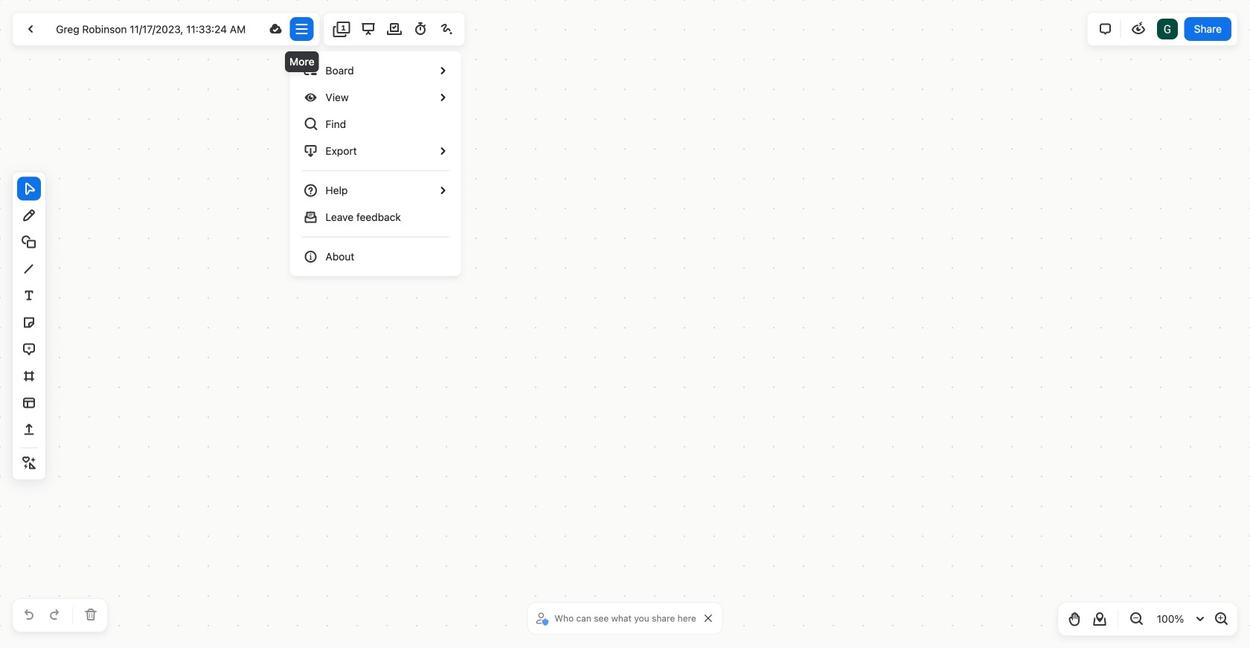 Task type: locate. For each thing, give the bounding box(es) containing it.
tooltip
[[290, 51, 461, 276]]

timer image
[[412, 20, 430, 38]]

comment panel image
[[1097, 20, 1115, 38]]

menu item
[[296, 57, 455, 84], [296, 84, 455, 111], [296, 138, 455, 164], [296, 177, 455, 204]]

1 menu item from the top
[[296, 57, 455, 84]]

menu
[[296, 57, 455, 270]]

close image
[[705, 615, 712, 622]]

laser image
[[438, 20, 456, 38]]

4 menu item from the top
[[296, 177, 455, 204]]



Task type: describe. For each thing, give the bounding box(es) containing it.
presentation image
[[359, 20, 377, 38]]

3 menu item from the top
[[296, 138, 455, 164]]

Document name text field
[[45, 17, 261, 41]]

pages image
[[333, 20, 351, 38]]

dashboard image
[[22, 20, 39, 38]]

2 menu item from the top
[[296, 84, 455, 111]]

more options image
[[293, 20, 311, 38]]

zoom in image
[[1212, 610, 1230, 628]]

zoom out image
[[1128, 610, 1145, 628]]

vote3634634 image
[[386, 20, 403, 38]]

greg robinson list item
[[1156, 17, 1180, 41]]



Task type: vqa. For each thing, say whether or not it's contained in the screenshot.
1st MENU ITEM from the bottom of the page
yes



